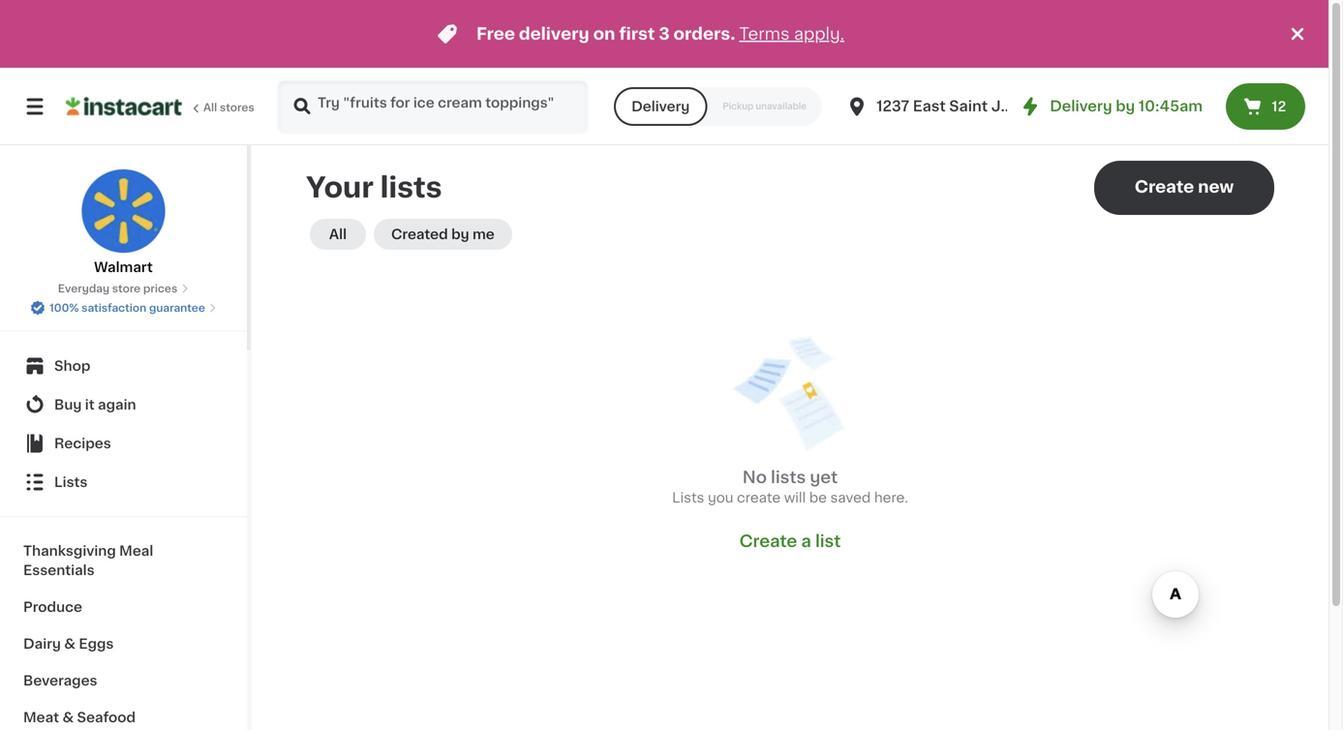 Task type: locate. For each thing, give the bounding box(es) containing it.
apply.
[[794, 26, 845, 42]]

delivery inside button
[[632, 100, 690, 113]]

it
[[85, 398, 95, 412]]

your lists
[[306, 174, 442, 202]]

recipes
[[54, 437, 111, 451]]

1237 east saint james street button
[[846, 79, 1092, 134]]

produce link
[[12, 589, 235, 626]]

lists for no
[[771, 469, 806, 486]]

1 horizontal spatial lists
[[771, 469, 806, 486]]

thanksgiving
[[23, 545, 116, 558]]

0 horizontal spatial delivery
[[632, 100, 690, 113]]

1 horizontal spatial all
[[329, 228, 347, 241]]

meat & seafood
[[23, 711, 136, 725]]

1 vertical spatial lists
[[771, 469, 806, 486]]

street
[[1046, 99, 1092, 113]]

create a list link
[[740, 531, 841, 552]]

delivery
[[1050, 99, 1113, 113], [632, 100, 690, 113]]

100% satisfaction guarantee button
[[30, 296, 217, 316]]

12 button
[[1227, 83, 1306, 130]]

0 vertical spatial lists
[[54, 476, 88, 489]]

1 vertical spatial &
[[62, 711, 74, 725]]

1 vertical spatial by
[[452, 228, 470, 241]]

all inside button
[[329, 228, 347, 241]]

0 vertical spatial by
[[1116, 99, 1136, 113]]

everyday store prices link
[[58, 281, 189, 296]]

None search field
[[277, 79, 589, 134]]

& inside "link"
[[62, 711, 74, 725]]

everyday store prices
[[58, 283, 178, 294]]

created by me button
[[374, 219, 512, 250]]

by left 10:45am
[[1116, 99, 1136, 113]]

1 horizontal spatial lists
[[673, 491, 705, 505]]

0 vertical spatial lists
[[380, 174, 442, 202]]

lists up the will
[[771, 469, 806, 486]]

buy it again
[[54, 398, 136, 412]]

delivery down free delivery on first 3 orders. terms apply.
[[632, 100, 690, 113]]

by left the me
[[452, 228, 470, 241]]

create new button
[[1095, 161, 1275, 215]]

will
[[785, 491, 806, 505]]

by
[[1116, 99, 1136, 113], [452, 228, 470, 241]]

prices
[[143, 283, 178, 294]]

create
[[737, 491, 781, 505]]

1 horizontal spatial delivery
[[1050, 99, 1113, 113]]

1 vertical spatial lists
[[673, 491, 705, 505]]

meal
[[119, 545, 153, 558]]

meat & seafood link
[[12, 700, 235, 731]]

0 vertical spatial &
[[64, 638, 76, 651]]

3
[[659, 26, 670, 42]]

1 horizontal spatial by
[[1116, 99, 1136, 113]]

by for created
[[452, 228, 470, 241]]

0 horizontal spatial lists
[[54, 476, 88, 489]]

stores
[[220, 102, 254, 113]]

create
[[1135, 179, 1195, 195], [740, 533, 798, 550]]

lists left the you
[[673, 491, 705, 505]]

no
[[743, 469, 767, 486]]

create a list
[[740, 533, 841, 550]]

1 vertical spatial create
[[740, 533, 798, 550]]

created
[[391, 228, 448, 241]]

create for create a list
[[740, 533, 798, 550]]

all left stores
[[203, 102, 217, 113]]

lists inside no lists yet lists you create will be saved here.
[[771, 469, 806, 486]]

all for all
[[329, 228, 347, 241]]

create left new
[[1135, 179, 1195, 195]]

& left eggs at the left of the page
[[64, 638, 76, 651]]

0 vertical spatial create
[[1135, 179, 1195, 195]]

lists up created
[[380, 174, 442, 202]]

on
[[594, 26, 616, 42]]

delivery right james at the top right of the page
[[1050, 99, 1113, 113]]

100% satisfaction guarantee
[[50, 303, 205, 313]]

create inside button
[[1135, 179, 1195, 195]]

0 vertical spatial all
[[203, 102, 217, 113]]

free
[[477, 26, 515, 42]]

create left a
[[740, 533, 798, 550]]

& for meat
[[62, 711, 74, 725]]

me
[[473, 228, 495, 241]]

& right meat
[[62, 711, 74, 725]]

dairy & eggs
[[23, 638, 114, 651]]

by inside button
[[452, 228, 470, 241]]

10:45am
[[1139, 99, 1203, 113]]

0 horizontal spatial create
[[740, 533, 798, 550]]

0 horizontal spatial all
[[203, 102, 217, 113]]

all stores link
[[66, 79, 256, 134]]

created by me
[[391, 228, 495, 241]]

0 horizontal spatial by
[[452, 228, 470, 241]]

produce
[[23, 601, 82, 614]]

buy
[[54, 398, 82, 412]]

lists
[[54, 476, 88, 489], [673, 491, 705, 505]]

&
[[64, 638, 76, 651], [62, 711, 74, 725]]

lists down recipes
[[54, 476, 88, 489]]

everyday
[[58, 283, 110, 294]]

all
[[203, 102, 217, 113], [329, 228, 347, 241]]

delivery button
[[614, 87, 708, 126]]

lists link
[[12, 463, 235, 502]]

terms
[[740, 26, 790, 42]]

1 vertical spatial all
[[329, 228, 347, 241]]

you
[[708, 491, 734, 505]]

a
[[802, 533, 812, 550]]

1 horizontal spatial create
[[1135, 179, 1195, 195]]

delivery by 10:45am link
[[1019, 95, 1203, 118]]

lists
[[380, 174, 442, 202], [771, 469, 806, 486]]

0 horizontal spatial lists
[[380, 174, 442, 202]]

all down the your on the top
[[329, 228, 347, 241]]



Task type: vqa. For each thing, say whether or not it's contained in the screenshot.
rightmost Yellow
no



Task type: describe. For each thing, give the bounding box(es) containing it.
saved
[[831, 491, 871, 505]]

walmart link
[[81, 169, 166, 277]]

walmart
[[94, 261, 153, 274]]

list
[[816, 533, 841, 550]]

walmart logo image
[[81, 169, 166, 254]]

terms apply. link
[[740, 26, 845, 42]]

beverages
[[23, 674, 97, 688]]

12
[[1273, 100, 1287, 113]]

no lists yet lists you create will be saved here.
[[673, 469, 909, 505]]

your
[[306, 174, 374, 202]]

create new
[[1135, 179, 1235, 195]]

eggs
[[79, 638, 114, 651]]

buy it again link
[[12, 386, 235, 424]]

delivery by 10:45am
[[1050, 99, 1203, 113]]

shop
[[54, 359, 91, 373]]

new
[[1199, 179, 1235, 195]]

seafood
[[77, 711, 136, 725]]

1237
[[877, 99, 910, 113]]

yet
[[810, 469, 838, 486]]

create for create new
[[1135, 179, 1195, 195]]

free delivery on first 3 orders. terms apply.
[[477, 26, 845, 42]]

recipes link
[[12, 424, 235, 463]]

guarantee
[[149, 303, 205, 313]]

lists inside no lists yet lists you create will be saved here.
[[673, 491, 705, 505]]

again
[[98, 398, 136, 412]]

1237 east saint james street
[[877, 99, 1092, 113]]

service type group
[[614, 87, 823, 126]]

& for dairy
[[64, 638, 76, 651]]

saint
[[950, 99, 988, 113]]

essentials
[[23, 564, 95, 577]]

100%
[[50, 303, 79, 313]]

delivery for delivery by 10:45am
[[1050, 99, 1113, 113]]

james
[[992, 99, 1042, 113]]

orders.
[[674, 26, 736, 42]]

be
[[810, 491, 827, 505]]

beverages link
[[12, 663, 235, 700]]

store
[[112, 283, 141, 294]]

satisfaction
[[82, 303, 147, 313]]

by for delivery
[[1116, 99, 1136, 113]]

shop link
[[12, 347, 235, 386]]

limited time offer region
[[0, 0, 1287, 68]]

delivery for delivery
[[632, 100, 690, 113]]

lists for your
[[380, 174, 442, 202]]

instacart logo image
[[66, 95, 182, 118]]

dairy
[[23, 638, 61, 651]]

first
[[619, 26, 655, 42]]

dairy & eggs link
[[12, 626, 235, 663]]

all stores
[[203, 102, 254, 113]]

meat
[[23, 711, 59, 725]]

delivery
[[519, 26, 590, 42]]

all button
[[310, 219, 366, 250]]

Search field
[[279, 81, 587, 132]]

all for all stores
[[203, 102, 217, 113]]

thanksgiving meal essentials link
[[12, 533, 235, 589]]

thanksgiving meal essentials
[[23, 545, 153, 577]]

east
[[913, 99, 946, 113]]

here.
[[875, 491, 909, 505]]



